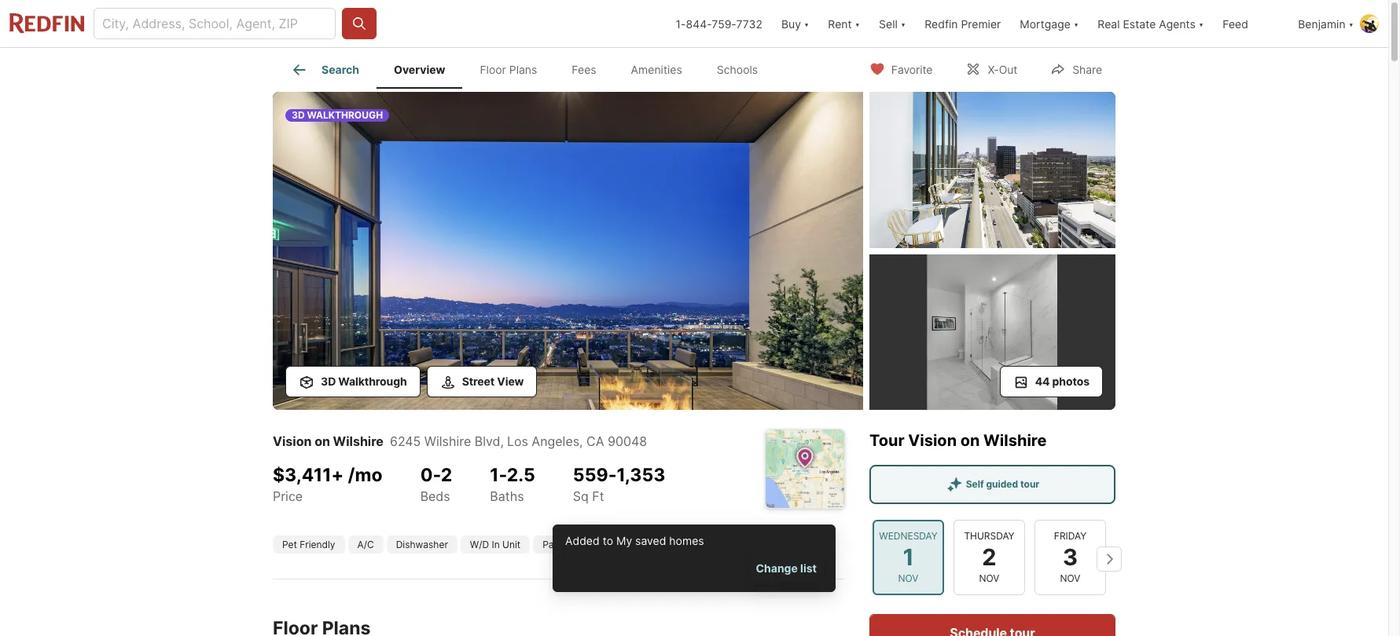Task type: describe. For each thing, give the bounding box(es) containing it.
x-out
[[988, 62, 1018, 76]]

ft
[[592, 489, 604, 504]]

vision on wilshire 6245 wilshire blvd , los angeles , ca 90048
[[273, 434, 647, 450]]

schools tab
[[700, 51, 775, 89]]

price
[[273, 489, 303, 504]]

a/c
[[357, 539, 374, 551]]

thursday
[[964, 531, 1015, 542]]

pet
[[282, 539, 297, 551]]

sell
[[879, 17, 898, 30]]

0-
[[420, 464, 441, 486]]

1 horizontal spatial on
[[960, 432, 980, 450]]

1 horizontal spatial vision
[[908, 432, 957, 450]]

real estate agents ▾ link
[[1098, 0, 1204, 47]]

floor plans tab
[[463, 51, 555, 89]]

559-
[[573, 464, 617, 486]]

nov for 3
[[1060, 573, 1081, 585]]

search link
[[290, 61, 359, 79]]

tour
[[869, 432, 905, 450]]

x-
[[988, 62, 999, 76]]

self guided tour
[[966, 479, 1040, 491]]

0 horizontal spatial vision
[[273, 434, 312, 450]]

user photo image
[[1360, 14, 1379, 33]]

90048
[[608, 434, 647, 450]]

mortgage ▾ button
[[1020, 0, 1079, 47]]

3d walkthrough button
[[285, 366, 420, 398]]

2 for 0-
[[441, 464, 452, 486]]

6245
[[390, 434, 421, 450]]

3d for 3d walkthrough
[[292, 109, 305, 121]]

saved
[[635, 534, 666, 548]]

feed button
[[1213, 0, 1289, 47]]

nov for 2
[[979, 573, 1000, 585]]

3
[[1063, 544, 1078, 571]]

share
[[1073, 62, 1102, 76]]

favorite
[[891, 62, 933, 76]]

2 horizontal spatial wilshire
[[984, 432, 1047, 450]]

benjamin
[[1298, 17, 1346, 30]]

dishwasher
[[396, 539, 448, 551]]

sell ▾
[[879, 17, 906, 30]]

floor
[[480, 63, 506, 76]]

share button
[[1037, 52, 1116, 85]]

redfin premier
[[925, 17, 1001, 30]]

self guided tour option
[[869, 465, 1116, 505]]

redfin
[[925, 17, 958, 30]]

1 , from the left
[[500, 434, 504, 450]]

self
[[966, 479, 984, 491]]

favorite button
[[856, 52, 946, 85]]

rent ▾
[[828, 17, 860, 30]]

3d walkthrough
[[321, 375, 407, 388]]

friday
[[1054, 531, 1087, 542]]

1- for 844-
[[676, 17, 686, 30]]

buy ▾ button
[[772, 0, 819, 47]]

3d walkthrough link
[[273, 92, 863, 414]]

$3,411+
[[273, 464, 344, 486]]

plans
[[509, 63, 537, 76]]

change list button
[[750, 554, 823, 583]]

2 , from the left
[[579, 434, 583, 450]]

wednesday 1 nov
[[879, 531, 938, 585]]

759-
[[712, 17, 736, 30]]

wednesday
[[879, 531, 938, 542]]

nov for 1
[[898, 573, 919, 585]]

7732
[[736, 17, 763, 30]]

blvd
[[475, 434, 500, 450]]

sell ▾ button
[[879, 0, 906, 47]]

guided
[[986, 479, 1018, 491]]

mortgage ▾
[[1020, 17, 1079, 30]]

buy ▾
[[781, 17, 809, 30]]

search
[[322, 63, 359, 76]]

mortgage
[[1020, 17, 1071, 30]]

844-
[[686, 17, 712, 30]]

in
[[492, 539, 500, 551]]

map entry image
[[766, 430, 844, 509]]

my
[[616, 534, 632, 548]]

buy ▾ button
[[781, 0, 809, 47]]

schools
[[717, 63, 758, 76]]

homes
[[669, 534, 704, 548]]

street view button
[[427, 366, 537, 398]]

City, Address, School, Agent, ZIP search field
[[94, 8, 336, 39]]

floor plans
[[480, 63, 537, 76]]

44 photos button
[[1000, 366, 1103, 398]]

walkthrough
[[338, 375, 407, 388]]

fees
[[572, 63, 596, 76]]

rent ▾ button
[[819, 0, 870, 47]]

baths
[[490, 489, 524, 504]]

feed
[[1223, 17, 1248, 30]]



Task type: locate. For each thing, give the bounding box(es) containing it.
street
[[462, 375, 495, 388]]

1,353
[[617, 464, 665, 486]]

amenities
[[631, 63, 682, 76]]

overview tab
[[377, 51, 463, 89]]

added
[[565, 534, 600, 548]]

alert containing added to my saved homes
[[553, 525, 836, 593]]

2 down thursday on the bottom of page
[[982, 544, 997, 571]]

1-
[[676, 17, 686, 30], [490, 464, 507, 486]]

nov inside friday 3 nov
[[1060, 573, 1081, 585]]

wilshire up /mo
[[333, 434, 384, 450]]

los
[[507, 434, 528, 450]]

▾ for rent ▾
[[855, 17, 860, 30]]

on up self
[[960, 432, 980, 450]]

tour
[[1020, 479, 1040, 491]]

▾ for sell ▾
[[901, 17, 906, 30]]

2 horizontal spatial nov
[[1060, 573, 1081, 585]]

1 vertical spatial 3d
[[321, 375, 336, 388]]

1- up the baths
[[490, 464, 507, 486]]

1 horizontal spatial nov
[[979, 573, 1000, 585]]

nov
[[898, 573, 919, 585], [979, 573, 1000, 585], [1060, 573, 1081, 585]]

change
[[756, 562, 798, 575]]

1- inside 1-2.5 baths
[[490, 464, 507, 486]]

5 ▾ from the left
[[1199, 17, 1204, 30]]

1 vertical spatial 1-
[[490, 464, 507, 486]]

to
[[603, 534, 613, 548]]

vision
[[908, 432, 957, 450], [273, 434, 312, 450]]

▾ right buy
[[804, 17, 809, 30]]

nov down thursday on the bottom of page
[[979, 573, 1000, 585]]

0 horizontal spatial 2
[[441, 464, 452, 486]]

fees tab
[[555, 51, 614, 89]]

self guided tour list box
[[869, 465, 1116, 505]]

▾ right agents
[[1199, 17, 1204, 30]]

3d left walkthrough
[[292, 109, 305, 121]]

walkthrough
[[307, 109, 383, 121]]

premier
[[961, 17, 1001, 30]]

sell ▾ button
[[870, 0, 915, 47]]

2 nov from the left
[[979, 573, 1000, 585]]

2 up beds
[[441, 464, 452, 486]]

beds
[[420, 489, 450, 504]]

nov down 3
[[1060, 573, 1081, 585]]

on up $3,411+
[[315, 434, 330, 450]]

patio/balcony
[[543, 539, 604, 551]]

1- left 759-
[[676, 17, 686, 30]]

friday 3 nov
[[1054, 531, 1087, 585]]

0-2 beds
[[420, 464, 452, 504]]

2 ▾ from the left
[[855, 17, 860, 30]]

0 vertical spatial 1-
[[676, 17, 686, 30]]

next image
[[1097, 547, 1122, 572]]

street view
[[462, 375, 524, 388]]

rent ▾ button
[[828, 0, 860, 47]]

overview
[[394, 63, 445, 76]]

0 horizontal spatial 3d
[[292, 109, 305, 121]]

2 inside thursday 2 nov
[[982, 544, 997, 571]]

change list
[[756, 562, 817, 575]]

▾ right sell
[[901, 17, 906, 30]]

▾ right mortgage
[[1074, 17, 1079, 30]]

wilshire up self guided tour
[[984, 432, 1047, 450]]

redfin premier button
[[915, 0, 1010, 47]]

1 horizontal spatial wilshire
[[424, 434, 471, 450]]

1-844-759-7732
[[676, 17, 763, 30]]

1 ▾ from the left
[[804, 17, 809, 30]]

nov down 1
[[898, 573, 919, 585]]

1 horizontal spatial 2
[[982, 544, 997, 571]]

1-2.5 baths
[[490, 464, 535, 504]]

agents
[[1159, 17, 1196, 30]]

0 horizontal spatial nov
[[898, 573, 919, 585]]

▾
[[804, 17, 809, 30], [855, 17, 860, 30], [901, 17, 906, 30], [1074, 17, 1079, 30], [1199, 17, 1204, 30], [1349, 17, 1354, 30]]

▾ for benjamin ▾
[[1349, 17, 1354, 30]]

2 for thursday
[[982, 544, 997, 571]]

3d for 3d walkthrough
[[321, 375, 336, 388]]

image image
[[273, 92, 863, 410], [869, 92, 1116, 248], [869, 254, 1116, 410]]

0 vertical spatial 3d
[[292, 109, 305, 121]]

sq
[[573, 489, 589, 504]]

1 nov from the left
[[898, 573, 919, 585]]

amenities tab
[[614, 51, 700, 89]]

1 horizontal spatial ,
[[579, 434, 583, 450]]

▾ left user photo in the right of the page
[[1349, 17, 1354, 30]]

alert
[[553, 525, 836, 593]]

44
[[1035, 375, 1050, 388]]

list
[[800, 562, 817, 575]]

0 horizontal spatial on
[[315, 434, 330, 450]]

added to my saved homes
[[565, 534, 704, 548]]

44 photos
[[1035, 375, 1090, 388]]

vision right tour
[[908, 432, 957, 450]]

, left ca
[[579, 434, 583, 450]]

3 ▾ from the left
[[901, 17, 906, 30]]

buy
[[781, 17, 801, 30]]

rent
[[828, 17, 852, 30]]

3d
[[292, 109, 305, 121], [321, 375, 336, 388]]

1- for 2.5
[[490, 464, 507, 486]]

/mo
[[348, 464, 383, 486]]

3d walkthrough
[[292, 109, 383, 121]]

0 vertical spatial 2
[[441, 464, 452, 486]]

0 horizontal spatial wilshire
[[333, 434, 384, 450]]

ca
[[587, 434, 604, 450]]

$3,411+ /mo price
[[273, 464, 383, 504]]

3d inside "button"
[[321, 375, 336, 388]]

pet friendly
[[282, 539, 335, 551]]

real estate agents ▾ button
[[1088, 0, 1213, 47]]

▾ for buy ▾
[[804, 17, 809, 30]]

vision up $3,411+
[[273, 434, 312, 450]]

wilshire up 0-
[[424, 434, 471, 450]]

▾ for mortgage ▾
[[1074, 17, 1079, 30]]

4 ▾ from the left
[[1074, 17, 1079, 30]]

tab list containing search
[[273, 48, 788, 89]]

more
[[626, 539, 649, 551]]

0 horizontal spatial 1-
[[490, 464, 507, 486]]

wilshire
[[984, 432, 1047, 450], [333, 434, 384, 450], [424, 434, 471, 450]]

▾ right the 'rent'
[[855, 17, 860, 30]]

benjamin ▾
[[1298, 17, 1354, 30]]

3 nov from the left
[[1060, 573, 1081, 585]]

unit
[[502, 539, 521, 551]]

mortgage ▾ button
[[1010, 0, 1088, 47]]

real
[[1098, 17, 1120, 30]]

2 inside 0-2 beds
[[441, 464, 452, 486]]

on
[[960, 432, 980, 450], [315, 434, 330, 450]]

6 ▾ from the left
[[1349, 17, 1354, 30]]

0 horizontal spatial ,
[[500, 434, 504, 450]]

nov inside wednesday 1 nov
[[898, 573, 919, 585]]

1 vertical spatial 2
[[982, 544, 997, 571]]

view
[[497, 375, 524, 388]]

w/d
[[470, 539, 489, 551]]

nov inside thursday 2 nov
[[979, 573, 1000, 585]]

w/d in unit
[[470, 539, 521, 551]]

559-1,353 sq ft
[[573, 464, 665, 504]]

1 horizontal spatial 3d
[[321, 375, 336, 388]]

photos
[[1052, 375, 1090, 388]]

estate
[[1123, 17, 1156, 30]]

real estate agents ▾
[[1098, 17, 1204, 30]]

1 horizontal spatial 1-
[[676, 17, 686, 30]]

tab list
[[273, 48, 788, 89]]

3d left 'walkthrough'
[[321, 375, 336, 388]]

,
[[500, 434, 504, 450], [579, 434, 583, 450]]

, left los
[[500, 434, 504, 450]]

friendly
[[300, 539, 335, 551]]

x-out button
[[952, 52, 1031, 85]]

submit search image
[[351, 16, 367, 31]]

tour vision on wilshire
[[869, 432, 1047, 450]]

angeles
[[532, 434, 579, 450]]



Task type: vqa. For each thing, say whether or not it's contained in the screenshot.
median in San Diego area townhouses have a median sale price of
no



